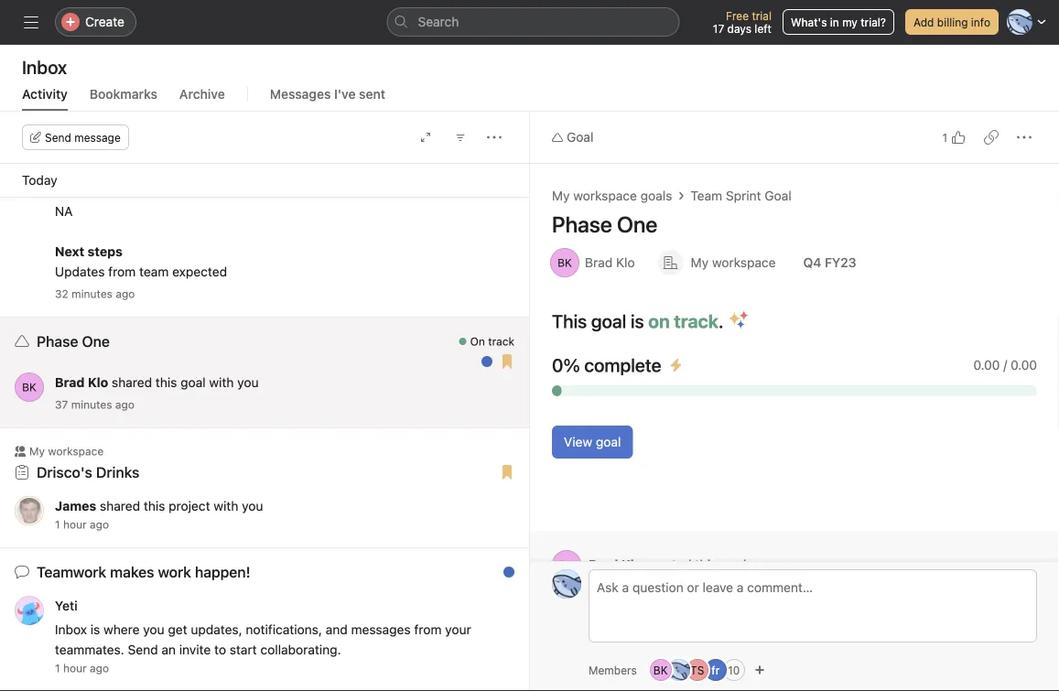 Task type: describe. For each thing, give the bounding box(es) containing it.
and
[[326, 622, 348, 638]]

1 horizontal spatial workspace
[[574, 188, 637, 203]]

minutes inside brad klo shared this goal with you 37 minutes ago
[[71, 398, 112, 411]]

view
[[564, 435, 593, 450]]

my workspace inside dropdown button
[[691, 255, 776, 270]]

james link
[[55, 499, 96, 514]]

bk inside button
[[22, 381, 37, 394]]

days
[[728, 22, 752, 35]]

messages
[[270, 87, 331, 102]]

hour inside james shared this project with you 1 hour ago
[[63, 518, 87, 531]]

.
[[719, 311, 724, 332]]

ago inside the brad klo created this goal · 37 minutes ago
[[818, 559, 837, 572]]

left
[[755, 22, 772, 35]]

archive
[[179, 87, 225, 102]]

inbox inside yeti inbox is where you get updates, notifications, and messages from your teammates. send an invite to start collaborating. 1 hour ago
[[55, 622, 87, 638]]

what's for what's in my trial?
[[791, 16, 828, 28]]

add billing info button
[[906, 9, 999, 35]]

drisco's drinks
[[37, 464, 140, 481]]

0 vertical spatial brad klo link
[[55, 375, 108, 390]]

james shared this project with you 1 hour ago
[[55, 499, 263, 531]]

search button
[[387, 7, 680, 37]]

0 vertical spatial minutes
[[72, 288, 113, 300]]

0 vertical spatial goal
[[567, 130, 594, 145]]

this for created
[[695, 557, 718, 572]]

search list box
[[387, 7, 680, 37]]

work happen!
[[158, 564, 251, 581]]

workspace inside dropdown button
[[713, 255, 776, 270]]

from inside next steps updates from team expected
[[108, 264, 136, 279]]

one
[[617, 212, 658, 237]]

makes
[[110, 564, 154, 581]]

view goal button
[[552, 426, 633, 459]]

klo for brad klo shared this goal with you 37 minutes ago
[[88, 375, 108, 390]]

0.00 / 0.00
[[974, 358, 1038, 373]]

view goal
[[564, 435, 621, 450]]

1 archive notification image from the top
[[495, 339, 509, 354]]

in
[[831, 16, 840, 28]]

brad klo
[[585, 255, 635, 270]]

teamwork makes work happen!
[[37, 564, 251, 581]]

trial
[[752, 9, 772, 22]]

37 inside the brad klo created this goal · 37 minutes ago
[[758, 559, 771, 572]]

1 inside james shared this project with you 1 hour ago
[[55, 518, 60, 531]]

on
[[470, 335, 485, 348]]

with inside brad klo shared this goal with you 37 minutes ago
[[209, 375, 234, 390]]

10
[[728, 664, 740, 677]]

ra inside button
[[560, 578, 574, 591]]

i've
[[334, 87, 356, 102]]

get
[[168, 622, 187, 638]]

bookmarks link
[[90, 87, 157, 111]]

0 horizontal spatial track
[[488, 335, 515, 348]]

phase
[[552, 212, 613, 237]]

updates,
[[191, 622, 242, 638]]

with inside james shared this project with you 1 hour ago
[[214, 499, 239, 514]]

today
[[22, 173, 57, 188]]

trial?
[[861, 16, 887, 28]]

team
[[139, 264, 169, 279]]

james
[[55, 499, 96, 514]]

1 button
[[937, 125, 972, 150]]

collaborating.
[[261, 643, 341, 658]]

where
[[104, 622, 140, 638]]

·
[[750, 557, 754, 572]]

more actions image
[[487, 130, 502, 145]]

add
[[914, 16, 935, 28]]

members
[[589, 664, 637, 677]]

archive notification image
[[495, 450, 509, 464]]

ja button
[[15, 496, 44, 526]]

an
[[162, 643, 176, 658]]

brad klo created this goal · 37 minutes ago
[[589, 557, 837, 572]]

klo for brad klo created this goal · 37 minutes ago
[[622, 557, 642, 572]]

hour inside yeti inbox is where you get updates, notifications, and messages from your teammates. send an invite to start collaborating. 1 hour ago
[[63, 662, 87, 675]]

team sprint goal
[[691, 188, 792, 203]]

2 archive notification image from the top
[[495, 570, 509, 584]]

free
[[726, 9, 749, 22]]

expand sidebar image
[[24, 15, 38, 29]]

ja
[[23, 505, 35, 518]]

1 inside yeti inbox is where you get updates, notifications, and messages from your teammates. send an invite to start collaborating. 1 hour ago
[[55, 662, 60, 675]]

my
[[843, 16, 858, 28]]

ago inside james shared this project with you 1 hour ago
[[90, 518, 109, 531]]

phase one
[[552, 212, 658, 237]]

activity
[[22, 87, 68, 102]]

on
[[649, 311, 670, 332]]

shared inside brad klo shared this goal with you 37 minutes ago
[[112, 375, 152, 390]]

what's in my trial? button
[[783, 9, 895, 35]]

messages
[[351, 622, 411, 638]]

ra button
[[552, 570, 582, 599]]

phase one
[[37, 333, 110, 350]]

send inside yeti inbox is where you get updates, notifications, and messages from your teammates. send an invite to start collaborating. 1 hour ago
[[128, 643, 158, 658]]

1 horizontal spatial bk
[[558, 256, 572, 269]]

ago down next steps updates from team expected
[[116, 288, 135, 300]]

billing
[[938, 16, 969, 28]]

copy goal link image
[[985, 130, 999, 145]]

create
[[85, 14, 125, 29]]

this goal is on track .
[[552, 311, 724, 332]]

message
[[74, 131, 121, 144]]

what's blocked na
[[55, 184, 153, 219]]

is for where
[[91, 622, 100, 638]]

fr
[[712, 664, 720, 677]]

expected
[[172, 264, 227, 279]]

37 inside brad klo shared this goal with you 37 minutes ago
[[55, 398, 68, 411]]

steps
[[88, 244, 123, 259]]

1 horizontal spatial my
[[552, 188, 570, 203]]

goals
[[641, 188, 673, 203]]

send inside button
[[45, 131, 71, 144]]

ago inside yeti inbox is where you get updates, notifications, and messages from your teammates. send an invite to start collaborating. 1 hour ago
[[90, 662, 109, 675]]

blocked
[[103, 184, 153, 199]]

0% complete
[[552, 354, 662, 376]]

send message
[[45, 131, 121, 144]]

created
[[646, 557, 692, 572]]

q4
[[804, 255, 822, 270]]

32 minutes ago
[[55, 288, 135, 300]]

send message button
[[22, 125, 129, 150]]

invite
[[179, 643, 211, 658]]



Task type: locate. For each thing, give the bounding box(es) containing it.
brad right ra button
[[589, 557, 619, 572]]

klo
[[616, 255, 635, 270], [88, 375, 108, 390], [622, 557, 642, 572]]

send
[[45, 131, 71, 144], [128, 643, 158, 658]]

teammates.
[[55, 643, 124, 658]]

2 vertical spatial 1
[[55, 662, 60, 675]]

brad for brad klo created this goal · 37 minutes ago
[[589, 557, 619, 572]]

goal
[[592, 311, 627, 332], [181, 375, 206, 390], [596, 435, 621, 450], [721, 557, 747, 572]]

workspace up .
[[713, 255, 776, 270]]

1 vertical spatial brad
[[55, 375, 85, 390]]

ago up drisco's drinks
[[115, 398, 135, 411]]

on track
[[470, 335, 515, 348]]

hour
[[63, 518, 87, 531], [63, 662, 87, 675]]

is inside phase one 'dialog'
[[631, 311, 644, 332]]

my up drisco's drinks
[[29, 445, 45, 458]]

my down 'team'
[[691, 255, 709, 270]]

minutes
[[72, 288, 113, 300], [71, 398, 112, 411], [774, 559, 815, 572]]

bk button
[[15, 373, 44, 402]]

workspace up drisco's drinks
[[48, 445, 104, 458]]

2 vertical spatial this
[[695, 557, 718, 572]]

0 vertical spatial brad
[[585, 255, 613, 270]]

0 horizontal spatial from
[[108, 264, 136, 279]]

this
[[156, 375, 177, 390], [144, 499, 165, 514], [695, 557, 718, 572]]

1 horizontal spatial my workspace
[[691, 255, 776, 270]]

this inside brad klo shared this goal with you 37 minutes ago
[[156, 375, 177, 390]]

sent
[[359, 87, 386, 102]]

next steps updates from team expected
[[55, 244, 227, 279]]

2 vertical spatial minutes
[[774, 559, 815, 572]]

goal up my workspace goals
[[567, 130, 594, 145]]

free trial 17 days left
[[713, 9, 772, 35]]

0 horizontal spatial 37
[[55, 398, 68, 411]]

brad klo shared this goal with you 37 minutes ago
[[55, 375, 259, 411]]

fy23
[[825, 255, 857, 270]]

brad inside brad klo shared this goal with you 37 minutes ago
[[55, 375, 85, 390]]

klo left created
[[622, 557, 642, 572]]

1 0.00 from the left
[[974, 358, 1001, 373]]

0 horizontal spatial send
[[45, 131, 71, 144]]

0 vertical spatial my
[[552, 188, 570, 203]]

brad klo link right ra button
[[589, 557, 642, 572]]

0 vertical spatial with
[[209, 375, 234, 390]]

1 vertical spatial klo
[[88, 375, 108, 390]]

what's up na
[[55, 184, 100, 199]]

messages i've sent
[[270, 87, 386, 102]]

yeti
[[55, 599, 78, 614]]

1 horizontal spatial send
[[128, 643, 158, 658]]

1 down james
[[55, 518, 60, 531]]

1 vertical spatial workspace
[[713, 255, 776, 270]]

0 horizontal spatial my
[[29, 445, 45, 458]]

my workspace
[[691, 255, 776, 270], [29, 445, 104, 458]]

my inside dropdown button
[[691, 255, 709, 270]]

1
[[943, 131, 948, 144], [55, 518, 60, 531], [55, 662, 60, 675]]

from left your
[[414, 622, 442, 638]]

what's for what's blocked na
[[55, 184, 100, 199]]

send left message at top
[[45, 131, 71, 144]]

1 vertical spatial 37
[[758, 559, 771, 572]]

track inside phase one 'dialog'
[[674, 311, 719, 332]]

0.00 left /
[[974, 358, 1001, 373]]

1 horizontal spatial what's
[[791, 16, 828, 28]]

/
[[1004, 358, 1008, 373]]

0 vertical spatial ra
[[560, 578, 574, 591]]

add member image
[[755, 665, 766, 676]]

klo down 'one' on the right of page
[[616, 255, 635, 270]]

0 horizontal spatial goal
[[567, 130, 594, 145]]

0 horizontal spatial workspace
[[48, 445, 104, 458]]

inbox
[[22, 56, 67, 77], [55, 622, 87, 638]]

sprint
[[726, 188, 762, 203]]

1 down teammates.
[[55, 662, 60, 675]]

1 vertical spatial track
[[488, 335, 515, 348]]

more actions image
[[1018, 130, 1032, 145]]

1 vertical spatial my
[[691, 255, 709, 270]]

1 vertical spatial this
[[144, 499, 165, 514]]

you inside yeti inbox is where you get updates, notifications, and messages from your teammates. send an invite to start collaborating. 1 hour ago
[[143, 622, 165, 638]]

0 vertical spatial what's
[[791, 16, 828, 28]]

updates
[[55, 264, 105, 279]]

ago right ·
[[818, 559, 837, 572]]

from inside yeti inbox is where you get updates, notifications, and messages from your teammates. send an invite to start collaborating. 1 hour ago
[[414, 622, 442, 638]]

goal right sprint
[[765, 188, 792, 203]]

archive notification image left ra button
[[495, 570, 509, 584]]

1 vertical spatial minutes
[[71, 398, 112, 411]]

32
[[55, 288, 68, 300]]

send left an
[[128, 643, 158, 658]]

2 vertical spatial brad
[[589, 557, 619, 572]]

you inside brad klo shared this goal with you 37 minutes ago
[[237, 375, 259, 390]]

0 horizontal spatial ra
[[560, 578, 574, 591]]

ago down teammates.
[[90, 662, 109, 675]]

is
[[631, 311, 644, 332], [91, 622, 100, 638]]

minutes right ·
[[774, 559, 815, 572]]

what's in my trial?
[[791, 16, 887, 28]]

1 vertical spatial bk
[[22, 381, 37, 394]]

0 horizontal spatial 0.00
[[974, 358, 1001, 373]]

klo for brad klo
[[616, 255, 635, 270]]

2 vertical spatial you
[[143, 622, 165, 638]]

info
[[972, 16, 991, 28]]

2 vertical spatial klo
[[622, 557, 642, 572]]

2 horizontal spatial workspace
[[713, 255, 776, 270]]

2 vertical spatial workspace
[[48, 445, 104, 458]]

1 vertical spatial shared
[[100, 499, 140, 514]]

with
[[209, 375, 234, 390], [214, 499, 239, 514]]

notifications,
[[246, 622, 322, 638]]

my workspace goals
[[552, 188, 673, 203]]

0 vertical spatial inbox
[[22, 56, 67, 77]]

0 horizontal spatial brad klo link
[[55, 375, 108, 390]]

you
[[237, 375, 259, 390], [242, 499, 263, 514], [143, 622, 165, 638]]

my workspace button
[[650, 246, 785, 279]]

0 horizontal spatial bk
[[22, 381, 37, 394]]

your
[[445, 622, 471, 638]]

37
[[55, 398, 68, 411], [758, 559, 771, 572]]

activity link
[[22, 87, 68, 111]]

37 right ·
[[758, 559, 771, 572]]

1 horizontal spatial from
[[414, 622, 442, 638]]

team
[[691, 188, 723, 203]]

this inside james shared this project with you 1 hour ago
[[144, 499, 165, 514]]

ts
[[691, 664, 705, 677]]

1 vertical spatial is
[[91, 622, 100, 638]]

1 left copy goal link image
[[943, 131, 948, 144]]

workspace
[[574, 188, 637, 203], [713, 255, 776, 270], [48, 445, 104, 458]]

archive notification image
[[495, 339, 509, 354], [495, 570, 509, 584]]

1 hour from the top
[[63, 518, 87, 531]]

what's
[[791, 16, 828, 28], [55, 184, 100, 199]]

this
[[552, 311, 587, 332]]

track
[[674, 311, 719, 332], [488, 335, 515, 348]]

workspace up phase one link at the right
[[574, 188, 637, 203]]

0 vertical spatial from
[[108, 264, 136, 279]]

ra
[[560, 578, 574, 591], [672, 664, 687, 677]]

0 vertical spatial is
[[631, 311, 644, 332]]

this for shared
[[156, 375, 177, 390]]

1 vertical spatial hour
[[63, 662, 87, 675]]

37 right the bk button
[[55, 398, 68, 411]]

1 vertical spatial you
[[242, 499, 263, 514]]

brad klo link down phase one
[[55, 375, 108, 390]]

teamwork
[[37, 564, 106, 581]]

yeti inbox is where you get updates, notifications, and messages from your teammates. send an invite to start collaborating. 1 hour ago
[[55, 599, 475, 675]]

is left the on
[[631, 311, 644, 332]]

what's inside what's blocked na
[[55, 184, 100, 199]]

2 horizontal spatial my
[[691, 255, 709, 270]]

1 vertical spatial 1
[[55, 518, 60, 531]]

1 vertical spatial send
[[128, 643, 158, 658]]

0 vertical spatial my workspace
[[691, 255, 776, 270]]

2 horizontal spatial bk
[[654, 664, 668, 677]]

1 horizontal spatial 0.00
[[1011, 358, 1038, 373]]

1 horizontal spatial 37
[[758, 559, 771, 572]]

0.00 right /
[[1011, 358, 1038, 373]]

0 vertical spatial workspace
[[574, 188, 637, 203]]

q4 fy23
[[804, 255, 857, 270]]

1 vertical spatial ra
[[672, 664, 687, 677]]

create button
[[55, 7, 136, 37]]

0 vertical spatial this
[[156, 375, 177, 390]]

minutes inside the brad klo created this goal · 37 minutes ago
[[774, 559, 815, 572]]

my workspace goals link
[[552, 186, 673, 206]]

0 vertical spatial you
[[237, 375, 259, 390]]

you inside james shared this project with you 1 hour ago
[[242, 499, 263, 514]]

1 horizontal spatial ra
[[672, 664, 687, 677]]

1 vertical spatial my workspace
[[29, 445, 104, 458]]

my workspace up .
[[691, 255, 776, 270]]

0 horizontal spatial is
[[91, 622, 100, 638]]

17
[[713, 22, 725, 35]]

1 horizontal spatial is
[[631, 311, 644, 332]]

what's left in
[[791, 16, 828, 28]]

my up phase
[[552, 188, 570, 203]]

brad right the bk button
[[55, 375, 85, 390]]

archive notification image right the on
[[495, 339, 509, 354]]

0 vertical spatial send
[[45, 131, 71, 144]]

what's inside what's in my trial? button
[[791, 16, 828, 28]]

minutes right the bk button
[[71, 398, 112, 411]]

next
[[55, 244, 84, 259]]

1 vertical spatial brad klo link
[[589, 557, 642, 572]]

brad for brad klo
[[585, 255, 613, 270]]

is inside yeti inbox is where you get updates, notifications, and messages from your teammates. send an invite to start collaborating. 1 hour ago
[[91, 622, 100, 638]]

remove from bookmarks image
[[465, 339, 480, 354]]

0 vertical spatial 37
[[55, 398, 68, 411]]

1 horizontal spatial brad klo link
[[589, 557, 642, 572]]

0 vertical spatial bk
[[558, 256, 572, 269]]

to
[[214, 643, 226, 658]]

2 vertical spatial bk
[[654, 664, 668, 677]]

0 horizontal spatial my workspace
[[29, 445, 104, 458]]

phase one dialog
[[530, 112, 1060, 692]]

na
[[55, 204, 73, 219]]

hour down james
[[63, 518, 87, 531]]

shared inside james shared this project with you 1 hour ago
[[100, 499, 140, 514]]

minutes down updates
[[72, 288, 113, 300]]

ago down james "link"
[[90, 518, 109, 531]]

0 vertical spatial hour
[[63, 518, 87, 531]]

1 vertical spatial with
[[214, 499, 239, 514]]

2 hour from the top
[[63, 662, 87, 675]]

brad klo link
[[55, 375, 108, 390], [589, 557, 642, 572]]

this inside phase one 'dialog'
[[695, 557, 718, 572]]

1 vertical spatial what's
[[55, 184, 100, 199]]

1 vertical spatial from
[[414, 622, 442, 638]]

1 vertical spatial inbox
[[55, 622, 87, 638]]

hour down teammates.
[[63, 662, 87, 675]]

is for on
[[631, 311, 644, 332]]

1 horizontal spatial track
[[674, 311, 719, 332]]

klo down phase one
[[88, 375, 108, 390]]

phase one link
[[552, 212, 658, 237]]

ago
[[116, 288, 135, 300], [115, 398, 135, 411], [90, 518, 109, 531], [818, 559, 837, 572], [90, 662, 109, 675]]

1 vertical spatial archive notification image
[[495, 570, 509, 584]]

from down steps
[[108, 264, 136, 279]]

project
[[169, 499, 210, 514]]

search
[[418, 14, 459, 29]]

shared
[[112, 375, 152, 390], [100, 499, 140, 514]]

brad for brad klo shared this goal with you 37 minutes ago
[[55, 375, 85, 390]]

ago inside brad klo shared this goal with you 37 minutes ago
[[115, 398, 135, 411]]

1 horizontal spatial goal
[[765, 188, 792, 203]]

inbox down the yeti
[[55, 622, 87, 638]]

brad down phase one
[[585, 255, 613, 270]]

team sprint goal link
[[691, 186, 792, 206]]

goal inside brad klo shared this goal with you 37 minutes ago
[[181, 375, 206, 390]]

0 vertical spatial 1
[[943, 131, 948, 144]]

0 vertical spatial shared
[[112, 375, 152, 390]]

0 vertical spatial track
[[674, 311, 719, 332]]

my workspace up drisco's drinks
[[29, 445, 104, 458]]

2 vertical spatial my
[[29, 445, 45, 458]]

inbox up activity
[[22, 56, 67, 77]]

0 vertical spatial archive notification image
[[495, 339, 509, 354]]

0 vertical spatial klo
[[616, 255, 635, 270]]

1 vertical spatial goal
[[765, 188, 792, 203]]

0 horizontal spatial what's
[[55, 184, 100, 199]]

klo inside brad klo shared this goal with you 37 minutes ago
[[88, 375, 108, 390]]

1 inside button
[[943, 131, 948, 144]]

is up teammates.
[[91, 622, 100, 638]]

2 0.00 from the left
[[1011, 358, 1038, 373]]

messages i've sent link
[[270, 87, 386, 111]]

goal inside button
[[596, 435, 621, 450]]



Task type: vqa. For each thing, say whether or not it's contained in the screenshot.
tasks inside Global element
no



